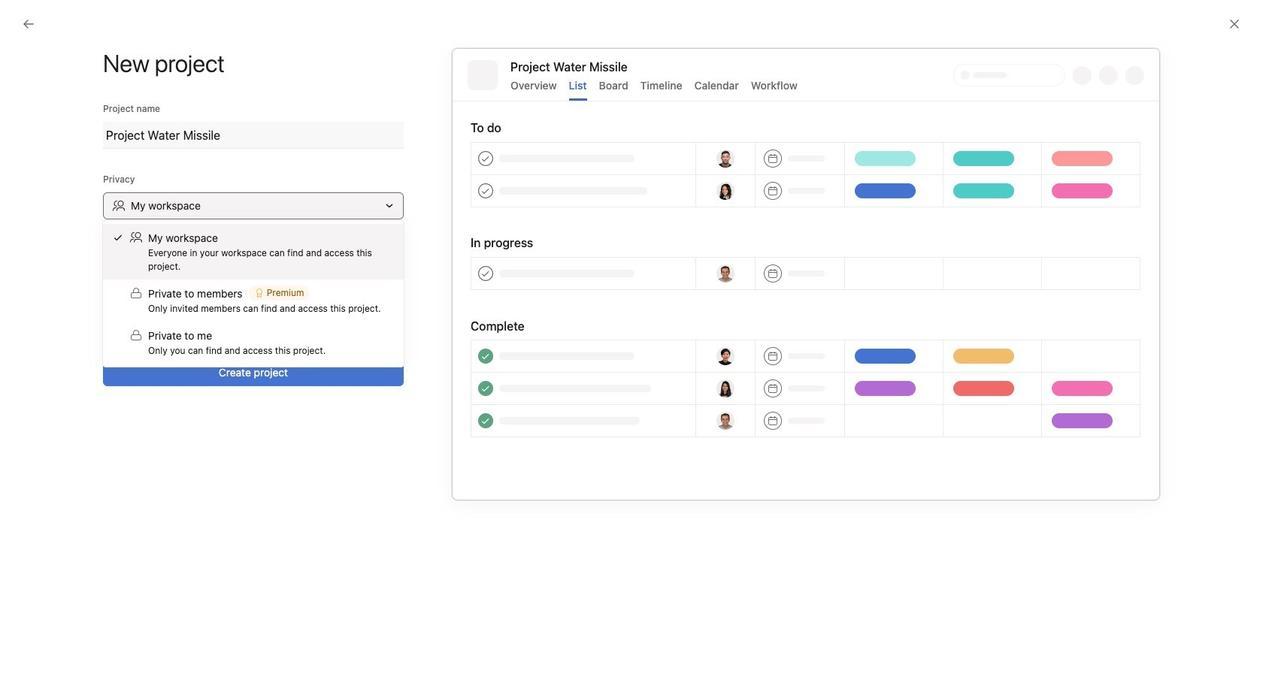 Task type: vqa. For each thing, say whether or not it's contained in the screenshot.
2nd board image from the bottom
yes



Task type: locate. For each thing, give the bounding box(es) containing it.
list item
[[741, 260, 945, 306], [266, 316, 710, 343], [266, 343, 710, 370], [266, 370, 710, 397], [266, 397, 710, 424], [266, 424, 710, 451]]

mark complete image down mark complete option
[[281, 374, 299, 393]]

2 board image from the top
[[960, 328, 978, 346]]

0 vertical spatial board image
[[960, 274, 978, 292]]

global element
[[0, 37, 180, 127]]

option
[[103, 224, 404, 280]]

mark complete image up mark complete checkbox at the left bottom
[[281, 347, 299, 365]]

mark complete image
[[281, 347, 299, 365], [281, 374, 299, 393]]

Mark complete checkbox
[[281, 374, 299, 393]]

3 board image from the top
[[960, 382, 978, 400]]

1 vertical spatial mark complete image
[[281, 374, 299, 393]]

1 vertical spatial board image
[[960, 328, 978, 346]]

add profile photo image
[[284, 224, 320, 260]]

2 vertical spatial board image
[[960, 382, 978, 400]]

0 vertical spatial mark complete image
[[281, 347, 299, 365]]

board image
[[960, 274, 978, 292], [960, 328, 978, 346], [960, 382, 978, 400]]

go back image
[[23, 18, 35, 30]]

1 mark complete image from the top
[[281, 347, 299, 365]]

this is a preview of your project image
[[452, 48, 1160, 501]]

2 mark complete image from the top
[[281, 374, 299, 393]]

starred element
[[0, 239, 180, 317]]

hide sidebar image
[[20, 12, 32, 24]]

None text field
[[103, 122, 404, 149]]



Task type: describe. For each thing, give the bounding box(es) containing it.
close image
[[1229, 18, 1241, 30]]

mark complete image for mark complete checkbox at the left bottom
[[281, 374, 299, 393]]

1 board image from the top
[[960, 274, 978, 292]]

mark complete image for mark complete option
[[281, 347, 299, 365]]

Mark complete checkbox
[[281, 347, 299, 365]]

rocket image
[[756, 328, 774, 346]]

line_and_symbols image
[[756, 382, 774, 400]]

projects element
[[0, 317, 180, 444]]



